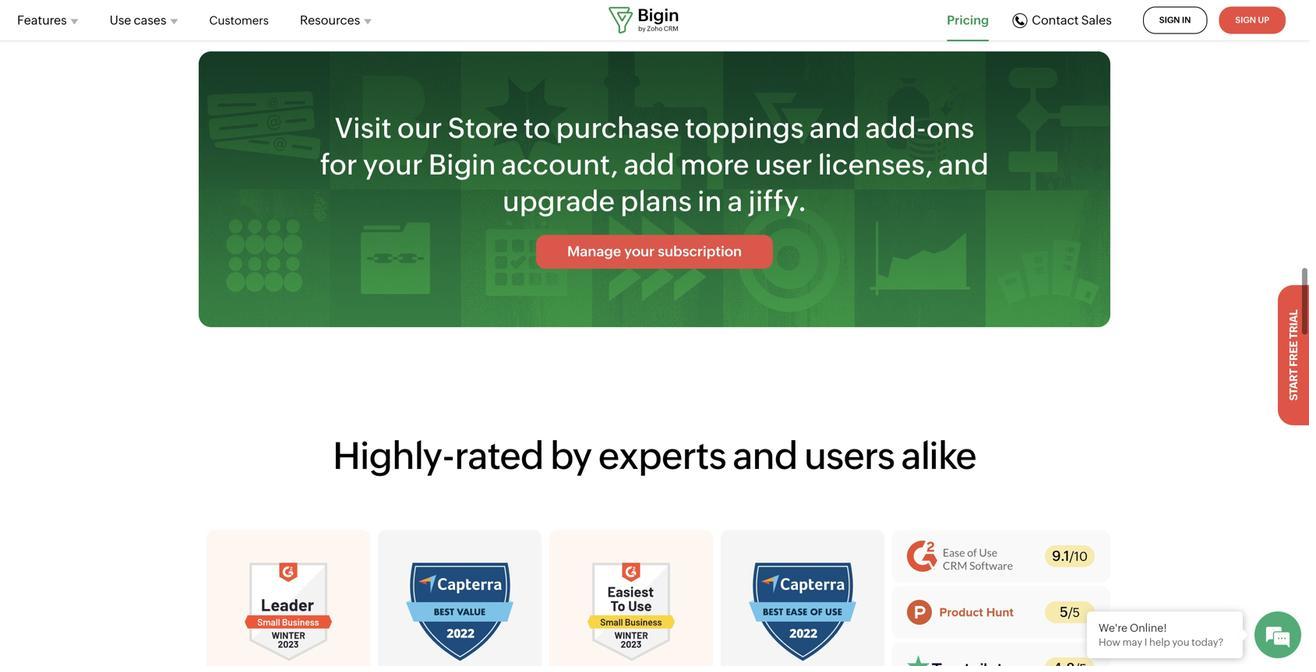 Task type: locate. For each thing, give the bounding box(es) containing it.
start free trial link
[[1278, 285, 1309, 426]]

store
[[448, 112, 518, 144]]

your right manage
[[624, 244, 655, 260]]

customers link
[[209, 5, 269, 36]]

start
[[1287, 369, 1300, 401]]

help
[[1150, 637, 1170, 648]]

ons
[[927, 112, 975, 144]]

licenses,
[[818, 148, 933, 181]]

pricing link
[[947, 11, 989, 30]]

start free trial
[[1287, 310, 1300, 401]]

sign in link
[[1143, 7, 1207, 34]]

trial
[[1287, 310, 1300, 339]]

your
[[363, 148, 423, 181], [624, 244, 655, 260]]

0 horizontal spatial your
[[363, 148, 423, 181]]

2 vertical spatial and
[[733, 434, 798, 477]]

1 horizontal spatial and
[[810, 112, 860, 144]]

contact sales
[[1032, 13, 1112, 27]]

0 vertical spatial and
[[810, 112, 860, 144]]

1 vertical spatial and
[[939, 148, 989, 181]]

/5
[[1068, 605, 1080, 620]]

rated
[[455, 434, 544, 477]]

customers
[[209, 14, 269, 27]]

1 vertical spatial your
[[624, 244, 655, 260]]

we're
[[1099, 622, 1128, 634]]

purchase
[[556, 112, 680, 144]]

contact
[[1032, 13, 1079, 27]]

your down our
[[363, 148, 423, 181]]

5
[[1060, 604, 1068, 620]]

sign in
[[1159, 15, 1191, 25]]

0 vertical spatial your
[[363, 148, 423, 181]]

0 horizontal spatial and
[[733, 434, 798, 477]]

visit
[[335, 112, 392, 144]]

capterra best ease of use 2022 image
[[749, 563, 856, 661]]

in
[[697, 185, 722, 217]]

account,
[[502, 148, 618, 181]]

for
[[320, 148, 357, 181]]

9.1 /10
[[1052, 548, 1088, 564]]

online!
[[1130, 622, 1167, 634]]

you
[[1172, 637, 1190, 648]]

plans
[[621, 185, 692, 217]]

and
[[810, 112, 860, 144], [939, 148, 989, 181], [733, 434, 798, 477]]

upgrade
[[503, 185, 615, 217]]

how
[[1099, 637, 1121, 648]]

manage
[[567, 244, 621, 260]]



Task type: describe. For each thing, give the bounding box(es) containing it.
use cases
[[110, 13, 166, 27]]

sales
[[1081, 13, 1112, 27]]

features
[[17, 13, 67, 27]]

sign
[[1235, 15, 1256, 25]]

bigin
[[428, 148, 496, 181]]

jiffy.
[[748, 185, 807, 217]]

capterra best value 2022 image
[[406, 563, 514, 661]]

manage your subscription
[[567, 244, 742, 260]]

sign
[[1159, 15, 1180, 25]]

our
[[397, 112, 442, 144]]

more
[[680, 148, 749, 181]]

experts
[[598, 434, 726, 477]]

subscription
[[658, 244, 742, 260]]

may
[[1123, 637, 1143, 648]]

cases
[[134, 13, 166, 27]]

a
[[728, 185, 743, 217]]

free
[[1287, 341, 1300, 367]]

visit our store to purchase toppings and add-ons for your bigin account, add more user licenses, and upgrade plans in a jiffy.
[[320, 112, 989, 217]]

use
[[110, 13, 131, 27]]

users
[[804, 434, 895, 477]]

we're online! how may i help you today?
[[1099, 622, 1224, 648]]

5 /5
[[1060, 604, 1080, 620]]

add
[[624, 148, 675, 181]]

1 horizontal spatial your
[[624, 244, 655, 260]]

up
[[1258, 15, 1270, 25]]

/10
[[1070, 549, 1088, 564]]

sign up link
[[1219, 7, 1286, 34]]

i
[[1145, 637, 1147, 648]]

manage your subscription link
[[536, 235, 773, 269]]

user
[[755, 148, 813, 181]]

to
[[524, 112, 551, 144]]

9.1
[[1052, 548, 1070, 564]]

g2 small business leader winter 2023 image
[[245, 563, 332, 661]]

pricing
[[947, 13, 989, 27]]

toppings
[[685, 112, 804, 144]]

your inside visit our store to purchase toppings and add-ons for your bigin account, add more user licenses, and upgrade plans in a jiffy.
[[363, 148, 423, 181]]

today?
[[1192, 637, 1224, 648]]

resources
[[300, 13, 360, 27]]

highly-
[[333, 434, 455, 477]]

in
[[1182, 15, 1191, 25]]

alike
[[901, 434, 977, 477]]

add-
[[865, 112, 927, 144]]

highly-rated by experts and users alike
[[333, 434, 977, 477]]

contact sales link
[[1013, 13, 1112, 28]]

by
[[550, 434, 592, 477]]

g2 small business easiest to use winter 2023 image
[[588, 563, 675, 661]]

2 horizontal spatial and
[[939, 148, 989, 181]]

sign up
[[1235, 15, 1270, 25]]



Task type: vqa. For each thing, say whether or not it's contained in the screenshot.
fields
no



